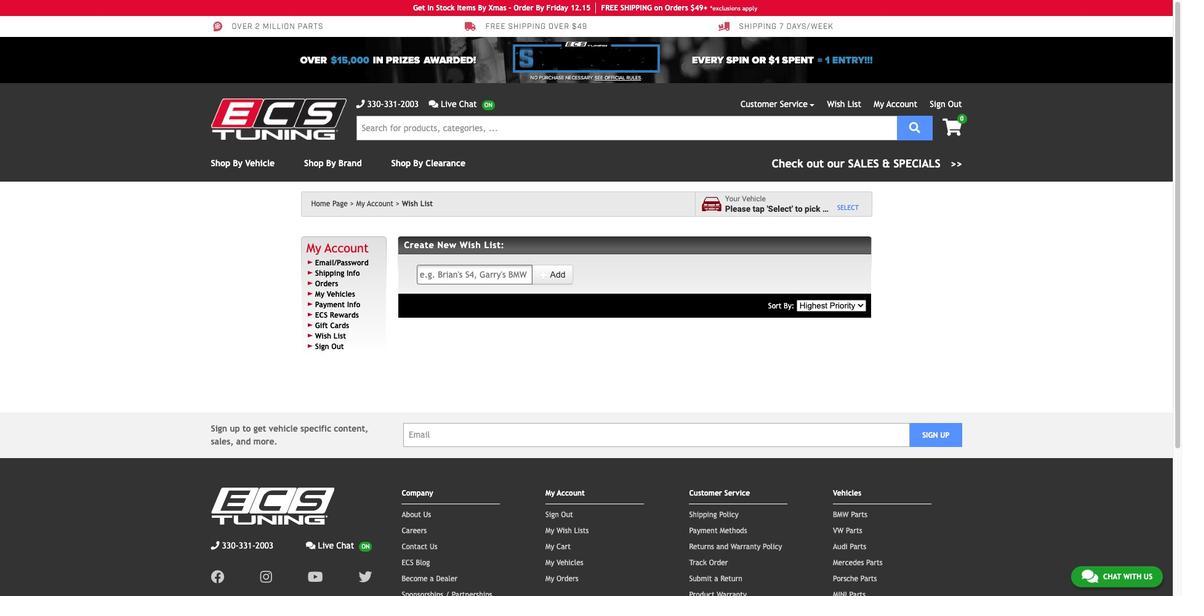 Task type: describe. For each thing, give the bounding box(es) containing it.
cards
[[330, 321, 349, 330]]

$15,000
[[331, 54, 369, 66]]

payment methods
[[690, 526, 748, 535]]

facebook logo image
[[211, 570, 225, 584]]

over for over 2 million parts
[[232, 22, 253, 32]]

1 ecs tuning image from the top
[[211, 99, 347, 140]]

vw parts
[[834, 526, 863, 535]]

payment methods link
[[690, 526, 748, 535]]

sales
[[849, 157, 879, 170]]

0 vertical spatial wish list link
[[828, 99, 862, 109]]

shop by vehicle
[[211, 158, 275, 168]]

track
[[690, 559, 707, 567]]

parts for bmw parts
[[851, 510, 868, 519]]

330- for comments image
[[367, 99, 384, 109]]

submit a return
[[690, 575, 743, 583]]

shipping policy
[[690, 510, 739, 519]]

my vehicles
[[546, 559, 584, 567]]

payment inside my account email/password shipping info orders my vehicles payment info ecs rewards gift cards wish list sign out
[[315, 301, 345, 309]]

comments image for chat with us
[[1082, 569, 1099, 584]]

create new wish list:
[[404, 240, 505, 250]]

my vehicles link for "orders" link
[[315, 290, 355, 299]]

0 vertical spatial info
[[347, 269, 360, 278]]

tap
[[753, 204, 765, 213]]

&
[[883, 157, 891, 170]]

see
[[595, 75, 604, 81]]

a for company
[[430, 575, 434, 583]]

search image
[[910, 122, 921, 133]]

become a dealer link
[[402, 575, 458, 583]]

add button
[[532, 265, 574, 285]]

my down my vehicles
[[546, 575, 555, 583]]

million
[[263, 22, 296, 32]]

lists
[[574, 526, 589, 535]]

gift cards link
[[315, 321, 349, 330]]

2 vertical spatial orders
[[557, 575, 579, 583]]

account up search image on the right of page
[[887, 99, 918, 109]]

my account link for wish list
[[874, 99, 918, 109]]

1 horizontal spatial policy
[[763, 542, 783, 551]]

to inside your vehicle please tap 'select' to pick a vehicle
[[796, 204, 803, 213]]

1 horizontal spatial sign out link
[[546, 510, 573, 519]]

Search text field
[[356, 116, 897, 140]]

out for the right sign out link
[[949, 99, 963, 109]]

0 vertical spatial orders
[[665, 4, 689, 12]]

return
[[721, 575, 743, 583]]

1 vertical spatial sign out
[[546, 510, 573, 519]]

white image
[[540, 271, 549, 280]]

331- for comments icon corresponding to live chat
[[239, 541, 256, 551]]

2 horizontal spatial list
[[848, 99, 862, 109]]

0 horizontal spatial service
[[725, 489, 750, 498]]

shopping cart image
[[943, 119, 963, 136]]

1 horizontal spatial order
[[710, 559, 728, 567]]

my up &
[[874, 99, 885, 109]]

page
[[333, 200, 348, 208]]

chat with us
[[1104, 573, 1153, 581]]

payment info link
[[315, 301, 361, 309]]

live chat link for 330-331-2003 link corresponding to comments image
[[429, 98, 495, 111]]

sign up button
[[910, 423, 963, 447]]

my down "orders" link
[[315, 290, 325, 299]]

methods
[[720, 526, 748, 535]]

my right the page
[[356, 200, 365, 208]]

330- for comments icon corresponding to live chat
[[222, 541, 239, 551]]

parts for porsche parts
[[861, 575, 878, 583]]

your
[[726, 195, 741, 203]]

free
[[601, 4, 619, 12]]

1 vertical spatial customer
[[690, 489, 723, 498]]

shipping 7 days/week
[[740, 22, 834, 32]]

audi parts
[[834, 542, 867, 551]]

my account email/password shipping info orders my vehicles payment info ecs rewards gift cards wish list sign out
[[307, 241, 369, 351]]

select link
[[838, 204, 859, 212]]

instagram logo image
[[260, 570, 272, 584]]

us for about us
[[424, 510, 431, 519]]

0 vertical spatial wish list
[[828, 99, 862, 109]]

list:
[[485, 240, 505, 250]]

sign inside sign up to get vehicle specific content, sales, and more.
[[211, 424, 227, 433]]

my account for wish list
[[874, 99, 918, 109]]

more.
[[254, 437, 278, 446]]

and inside sign up to get vehicle specific content, sales, and more.
[[236, 437, 251, 446]]

1 horizontal spatial list
[[421, 200, 433, 208]]

my wish lists link
[[546, 526, 589, 535]]

330-331-2003 for comments image
[[367, 99, 419, 109]]

sign inside my account email/password shipping info orders my vehicles payment info ecs rewards gift cards wish list sign out
[[315, 342, 329, 351]]

get
[[254, 424, 266, 433]]

1 vertical spatial wish list
[[402, 200, 433, 208]]

xmas
[[489, 4, 507, 12]]

careers link
[[402, 526, 427, 535]]

1 vertical spatial and
[[717, 542, 729, 551]]

over 2 million parts link
[[211, 21, 324, 32]]

1 vertical spatial info
[[347, 301, 361, 309]]

list inside my account email/password shipping info orders my vehicles payment info ecs rewards gift cards wish list sign out
[[334, 332, 346, 341]]

2 horizontal spatial sign out link
[[930, 99, 963, 109]]

returns and warranty policy
[[690, 542, 783, 551]]

a inside your vehicle please tap 'select' to pick a vehicle
[[823, 204, 828, 213]]

your vehicle please tap 'select' to pick a vehicle
[[726, 195, 856, 213]]

sales & specials
[[849, 157, 941, 170]]

shipping inside my account email/password shipping info orders my vehicles payment info ecs rewards gift cards wish list sign out
[[315, 269, 345, 278]]

0 horizontal spatial sign out link
[[315, 342, 344, 351]]

-
[[509, 4, 512, 12]]

with
[[1124, 573, 1142, 581]]

warranty
[[731, 542, 761, 551]]

wish inside my account email/password shipping info orders my vehicles payment info ecs rewards gift cards wish list sign out
[[315, 332, 332, 341]]

0 link
[[933, 114, 968, 137]]

vw parts link
[[834, 526, 863, 535]]

every
[[692, 54, 724, 66]]

over for over $15,000 in prizes
[[300, 54, 327, 66]]

email/password link
[[315, 259, 369, 267]]

become
[[402, 575, 428, 583]]

my cart
[[546, 542, 571, 551]]

mercedes parts
[[834, 559, 883, 567]]

customer service inside dropdown button
[[741, 99, 808, 109]]

account up my wish lists
[[557, 489, 585, 498]]

331- for comments image
[[384, 99, 401, 109]]

comments image
[[429, 100, 439, 108]]

my up my wish lists
[[546, 489, 555, 498]]

'select'
[[767, 204, 794, 213]]

my up the my cart link
[[546, 526, 555, 535]]

live for comments image
[[441, 99, 457, 109]]

free
[[486, 22, 506, 32]]

Email email field
[[404, 423, 910, 447]]

by for shop by clearance
[[414, 158, 423, 168]]

audi
[[834, 542, 848, 551]]

phone image for 330-331-2003 link corresponding to comments image
[[356, 100, 365, 108]]

by for shop by brand
[[326, 158, 336, 168]]

*exclusions apply link
[[711, 3, 758, 13]]

spent
[[783, 54, 814, 66]]

rewards
[[330, 311, 359, 320]]

over
[[549, 22, 570, 32]]

2 vertical spatial vehicles
[[557, 559, 584, 567]]

vehicle inside sign up to get vehicle specific content, sales, and more.
[[269, 424, 298, 433]]

$49+
[[691, 4, 708, 12]]

friday
[[547, 4, 569, 12]]

contact us
[[402, 542, 438, 551]]

0
[[961, 115, 964, 122]]

apply
[[743, 5, 758, 11]]

2
[[255, 22, 260, 32]]

sort by:
[[769, 302, 797, 310]]

my account for home page
[[356, 200, 394, 208]]

2 ecs tuning image from the top
[[211, 488, 334, 525]]

stock
[[436, 4, 455, 12]]

shipping for shipping 7 days/week
[[740, 22, 778, 32]]

parts for vw parts
[[846, 526, 863, 535]]

bmw parts link
[[834, 510, 868, 519]]

vw
[[834, 526, 844, 535]]

about us link
[[402, 510, 431, 519]]

account inside my account email/password shipping info orders my vehicles payment info ecs rewards gift cards wish list sign out
[[325, 241, 369, 255]]

sign up
[[923, 431, 950, 440]]

330-331-2003 link for comments image
[[356, 98, 419, 111]]

1 horizontal spatial payment
[[690, 526, 718, 535]]

home
[[311, 200, 330, 208]]

wish up cart
[[557, 526, 572, 535]]

2 horizontal spatial vehicles
[[834, 489, 862, 498]]

shop for shop by clearance
[[392, 158, 411, 168]]

parts
[[298, 22, 324, 32]]

twitter logo image
[[359, 570, 372, 584]]

by:
[[784, 302, 795, 310]]

in
[[428, 4, 434, 12]]

vehicles inside my account email/password shipping info orders my vehicles payment info ecs rewards gift cards wish list sign out
[[327, 290, 355, 299]]

shipping
[[509, 22, 546, 32]]

my cart link
[[546, 542, 571, 551]]

up for sign up to get vehicle specific content, sales, and more.
[[230, 424, 240, 433]]



Task type: locate. For each thing, give the bounding box(es) containing it.
shop for shop by brand
[[304, 158, 324, 168]]

parts right vw on the bottom right
[[846, 526, 863, 535]]

parts for mercedes parts
[[867, 559, 883, 567]]

up for sign up
[[941, 431, 950, 440]]

us for contact us
[[430, 542, 438, 551]]

1 vertical spatial over
[[300, 54, 327, 66]]

2 vertical spatial us
[[1144, 573, 1153, 581]]

shipping up payment methods
[[690, 510, 717, 519]]

youtube logo image
[[308, 570, 323, 584]]

0 horizontal spatial vehicle
[[269, 424, 298, 433]]

1 horizontal spatial chat
[[459, 99, 477, 109]]

chat
[[459, 99, 477, 109], [337, 541, 354, 551], [1104, 573, 1122, 581]]

0 horizontal spatial to
[[243, 424, 251, 433]]

phone image down over $15,000 in prizes
[[356, 100, 365, 108]]

330-331-2003 up instagram logo
[[222, 541, 274, 551]]

my vehicles link down cart
[[546, 559, 584, 567]]

service inside dropdown button
[[780, 99, 808, 109]]

2 vertical spatial my account link
[[307, 241, 369, 255]]

a left return
[[715, 575, 719, 583]]

order right -
[[514, 4, 534, 12]]

sales & specials link
[[772, 155, 963, 172]]

2 vertical spatial list
[[334, 332, 346, 341]]

over left 2
[[232, 22, 253, 32]]

2 vertical spatial chat
[[1104, 573, 1122, 581]]

my vehicles link up payment info link
[[315, 290, 355, 299]]

service up shipping policy
[[725, 489, 750, 498]]

to inside sign up to get vehicle specific content, sales, and more.
[[243, 424, 251, 433]]

chat for comments icon corresponding to live chat
[[337, 541, 354, 551]]

0 horizontal spatial wish list link
[[315, 332, 346, 341]]

live chat for comments image
[[441, 99, 477, 109]]

wish list link down "gift cards" link
[[315, 332, 346, 341]]

1 horizontal spatial my account
[[546, 489, 585, 498]]

1 vertical spatial wish list link
[[315, 332, 346, 341]]

shop for shop by vehicle
[[211, 158, 230, 168]]

0 horizontal spatial live
[[318, 541, 334, 551]]

1 vertical spatial my vehicles link
[[546, 559, 584, 567]]

porsche parts
[[834, 575, 878, 583]]

1 vertical spatial comments image
[[1082, 569, 1099, 584]]

account right the page
[[367, 200, 394, 208]]

1 vertical spatial 330-
[[222, 541, 239, 551]]

orders right on
[[665, 4, 689, 12]]

no
[[531, 75, 538, 81]]

0 vertical spatial vehicle
[[245, 158, 275, 168]]

1 horizontal spatial sign out
[[930, 99, 963, 109]]

0 vertical spatial 330-
[[367, 99, 384, 109]]

0 horizontal spatial 330-331-2003
[[222, 541, 274, 551]]

on
[[655, 4, 663, 12]]

customer up shipping policy
[[690, 489, 723, 498]]

330-331-2003
[[367, 99, 419, 109], [222, 541, 274, 551]]

0 horizontal spatial payment
[[315, 301, 345, 309]]

0 horizontal spatial live chat
[[318, 541, 354, 551]]

1 shop from the left
[[211, 158, 230, 168]]

1 vertical spatial order
[[710, 559, 728, 567]]

live chat link up clearance
[[429, 98, 495, 111]]

0 vertical spatial customer
[[741, 99, 778, 109]]

0 horizontal spatial order
[[514, 4, 534, 12]]

porsche parts link
[[834, 575, 878, 583]]

*exclusions
[[711, 5, 741, 11]]

0 vertical spatial my account link
[[874, 99, 918, 109]]

live chat up youtube logo
[[318, 541, 354, 551]]

my left cart
[[546, 542, 555, 551]]

2 vertical spatial sign out link
[[546, 510, 573, 519]]

official
[[605, 75, 626, 81]]

over down parts
[[300, 54, 327, 66]]

policy up methods
[[720, 510, 739, 519]]

select
[[838, 204, 859, 211]]

to left pick
[[796, 204, 803, 213]]

customer inside dropdown button
[[741, 99, 778, 109]]

1 vertical spatial service
[[725, 489, 750, 498]]

rules
[[627, 75, 642, 81]]

out up 0 on the right top of page
[[949, 99, 963, 109]]

out
[[949, 99, 963, 109], [332, 342, 344, 351], [561, 510, 573, 519]]

account up email/password link
[[325, 241, 369, 255]]

out inside my account email/password shipping info orders my vehicles payment info ecs rewards gift cards wish list sign out
[[332, 342, 344, 351]]

live chat link up youtube logo
[[306, 539, 372, 552]]

0 horizontal spatial vehicle
[[245, 158, 275, 168]]

330-331-2003 for comments icon corresponding to live chat
[[222, 541, 274, 551]]

free shipping over $49
[[486, 22, 588, 32]]

shipping up "orders" link
[[315, 269, 345, 278]]

a right pick
[[823, 204, 828, 213]]

my orders
[[546, 575, 579, 583]]

1 vertical spatial to
[[243, 424, 251, 433]]

1 vertical spatial payment
[[690, 526, 718, 535]]

0 vertical spatial live chat
[[441, 99, 477, 109]]

home page link
[[311, 200, 354, 208]]

1 horizontal spatial ecs
[[402, 559, 414, 567]]

0 vertical spatial live chat link
[[429, 98, 495, 111]]

0 vertical spatial over
[[232, 22, 253, 32]]

live chat for comments icon corresponding to live chat
[[318, 541, 354, 551]]

0 vertical spatial customer service
[[741, 99, 808, 109]]

wish list
[[828, 99, 862, 109], [402, 200, 433, 208]]

my account link up search image on the right of page
[[874, 99, 918, 109]]

1 horizontal spatial wish list link
[[828, 99, 862, 109]]

shipping
[[740, 22, 778, 32], [315, 269, 345, 278], [690, 510, 717, 519]]

customer service down $1 at the right
[[741, 99, 808, 109]]

order up submit a return link
[[710, 559, 728, 567]]

cart
[[557, 542, 571, 551]]

out down cards
[[332, 342, 344, 351]]

us right about
[[424, 510, 431, 519]]

service down spent
[[780, 99, 808, 109]]

2003 for comments icon corresponding to live chat
[[256, 541, 274, 551]]

1 vertical spatial live chat
[[318, 541, 354, 551]]

us right with
[[1144, 573, 1153, 581]]

add
[[549, 270, 566, 280]]

1 horizontal spatial over
[[300, 54, 327, 66]]

my vehicles link
[[315, 290, 355, 299], [546, 559, 584, 567]]

returns and warranty policy link
[[690, 542, 783, 551]]

submit a return link
[[690, 575, 743, 583]]

shop by brand link
[[304, 158, 362, 168]]

my up email/password
[[307, 241, 321, 255]]

sign out
[[930, 99, 963, 109], [546, 510, 573, 519]]

vehicles down cart
[[557, 559, 584, 567]]

1 horizontal spatial vehicle
[[830, 204, 856, 213]]

vehicles up 'bmw parts' link
[[834, 489, 862, 498]]

ecs
[[315, 311, 328, 320], [402, 559, 414, 567]]

every spin or $1 spent = 1 entry!!!
[[692, 54, 873, 66]]

customer service
[[741, 99, 808, 109], [690, 489, 750, 498]]

ping
[[636, 4, 652, 12]]

shipping for shipping policy
[[690, 510, 717, 519]]

1 horizontal spatial wish list
[[828, 99, 862, 109]]

1 horizontal spatial shop
[[304, 158, 324, 168]]

bmw
[[834, 510, 849, 519]]

shop by vehicle link
[[211, 158, 275, 168]]

1 vertical spatial phone image
[[211, 541, 220, 550]]

0 vertical spatial 330-331-2003
[[367, 99, 419, 109]]

1 horizontal spatial comments image
[[1082, 569, 1099, 584]]

0 vertical spatial vehicle
[[830, 204, 856, 213]]

1 horizontal spatial live
[[441, 99, 457, 109]]

1 vertical spatial live chat link
[[306, 539, 372, 552]]

0 horizontal spatial 330-331-2003 link
[[211, 539, 274, 552]]

wish list down entry!!!
[[828, 99, 862, 109]]

wish list link
[[828, 99, 862, 109], [315, 332, 346, 341]]

policy right warranty
[[763, 542, 783, 551]]

home page
[[311, 200, 348, 208]]

info up rewards
[[347, 301, 361, 309]]

clearance
[[426, 158, 466, 168]]

list down cards
[[334, 332, 346, 341]]

2003 up instagram logo
[[256, 541, 274, 551]]

live for comments icon corresponding to live chat
[[318, 541, 334, 551]]

list down shop by clearance
[[421, 200, 433, 208]]

company
[[402, 489, 434, 498]]

0 horizontal spatial 2003
[[256, 541, 274, 551]]

returns
[[690, 542, 715, 551]]

1
[[826, 54, 830, 66]]

shop by clearance link
[[392, 158, 466, 168]]

1 vertical spatial ecs
[[402, 559, 414, 567]]

0 vertical spatial my vehicles link
[[315, 290, 355, 299]]

0 vertical spatial sign out link
[[930, 99, 963, 109]]

shop by clearance
[[392, 158, 466, 168]]

0 vertical spatial order
[[514, 4, 534, 12]]

e.g. Brian's S4, Garry's BMW E92...etc text field
[[417, 265, 533, 285]]

up inside "button"
[[941, 431, 950, 440]]

0 vertical spatial 331-
[[384, 99, 401, 109]]

vehicle inside your vehicle please tap 'select' to pick a vehicle
[[830, 204, 856, 213]]

1 vertical spatial ecs tuning image
[[211, 488, 334, 525]]

brand
[[339, 158, 362, 168]]

comments image up youtube logo
[[306, 541, 316, 550]]

comments image left chat with us
[[1082, 569, 1099, 584]]

330-331-2003 link down in
[[356, 98, 419, 111]]

comments image
[[306, 541, 316, 550], [1082, 569, 1099, 584]]

my account right the page
[[356, 200, 394, 208]]

330- up facebook logo
[[222, 541, 239, 551]]

0 horizontal spatial live chat link
[[306, 539, 372, 552]]

2 vertical spatial shipping
[[690, 510, 717, 519]]

to
[[796, 204, 803, 213], [243, 424, 251, 433]]

chat for comments image
[[459, 99, 477, 109]]

1 horizontal spatial 330-331-2003
[[367, 99, 419, 109]]

my account link for home page
[[356, 200, 400, 208]]

email/password
[[315, 259, 369, 267]]

up inside sign up to get vehicle specific content, sales, and more.
[[230, 424, 240, 433]]

no purchase necessary. see official rules .
[[531, 75, 643, 81]]

1 vertical spatial live
[[318, 541, 334, 551]]

wish up the create
[[402, 200, 418, 208]]

sign out up 0 on the right top of page
[[930, 99, 963, 109]]

sign inside "button"
[[923, 431, 939, 440]]

over
[[232, 22, 253, 32], [300, 54, 327, 66]]

0 vertical spatial policy
[[720, 510, 739, 519]]

and down payment methods
[[717, 542, 729, 551]]

ecs tuning 'spin to win' contest logo image
[[513, 42, 660, 73]]

0 horizontal spatial 331-
[[239, 541, 256, 551]]

2 shop from the left
[[304, 158, 324, 168]]

necessary.
[[566, 75, 594, 81]]

us
[[424, 510, 431, 519], [430, 542, 438, 551], [1144, 573, 1153, 581]]

free ship ping on orders $49+ *exclusions apply
[[601, 4, 758, 12]]

2 horizontal spatial my account
[[874, 99, 918, 109]]

parts up porsche parts
[[867, 559, 883, 567]]

by for shop by vehicle
[[233, 158, 243, 168]]

330-331-2003 left comments image
[[367, 99, 419, 109]]

see official rules link
[[595, 75, 642, 82]]

vehicle right pick
[[830, 204, 856, 213]]

0 vertical spatial shipping
[[740, 22, 778, 32]]

my orders link
[[546, 575, 579, 583]]

by
[[478, 4, 487, 12], [536, 4, 545, 12], [233, 158, 243, 168], [326, 158, 336, 168], [414, 158, 423, 168]]

1 vertical spatial shipping
[[315, 269, 345, 278]]

ecs tuning image
[[211, 99, 347, 140], [211, 488, 334, 525]]

0 horizontal spatial over
[[232, 22, 253, 32]]

list
[[848, 99, 862, 109], [421, 200, 433, 208], [334, 332, 346, 341]]

careers
[[402, 526, 427, 535]]

orders inside my account email/password shipping info orders my vehicles payment info ecs rewards gift cards wish list sign out
[[315, 280, 339, 288]]

wish right new
[[460, 240, 481, 250]]

sign up to get vehicle specific content, sales, and more.
[[211, 424, 369, 446]]

comments image inside chat with us link
[[1082, 569, 1099, 584]]

contact us link
[[402, 542, 438, 551]]

0 horizontal spatial policy
[[720, 510, 739, 519]]

2 horizontal spatial chat
[[1104, 573, 1122, 581]]

my vehicles link for the my cart link
[[546, 559, 584, 567]]

3 shop from the left
[[392, 158, 411, 168]]

comments image for live chat
[[306, 541, 316, 550]]

orders down shipping info link
[[315, 280, 339, 288]]

a left dealer
[[430, 575, 434, 583]]

ecs blog link
[[402, 559, 430, 567]]

live chat link for 330-331-2003 link corresponding to comments icon corresponding to live chat
[[306, 539, 372, 552]]

porsche
[[834, 575, 859, 583]]

2003 for comments image
[[401, 99, 419, 109]]

0 horizontal spatial a
[[430, 575, 434, 583]]

and right sales,
[[236, 437, 251, 446]]

out up my wish lists
[[561, 510, 573, 519]]

orders down my vehicles
[[557, 575, 579, 583]]

ecs inside my account email/password shipping info orders my vehicles payment info ecs rewards gift cards wish list sign out
[[315, 311, 328, 320]]

2 horizontal spatial a
[[823, 204, 828, 213]]

1 horizontal spatial vehicle
[[742, 195, 766, 203]]

us right contact on the left
[[430, 542, 438, 551]]

customer down or
[[741, 99, 778, 109]]

my account up search image on the right of page
[[874, 99, 918, 109]]

1 vertical spatial vehicles
[[834, 489, 862, 498]]

to left get
[[243, 424, 251, 433]]

my account link up email/password link
[[307, 241, 369, 255]]

1 vertical spatial us
[[430, 542, 438, 551]]

days/week
[[787, 22, 834, 32]]

0 vertical spatial 2003
[[401, 99, 419, 109]]

330-331-2003 link up instagram logo
[[211, 539, 274, 552]]

about
[[402, 510, 421, 519]]

1 vertical spatial vehicle
[[269, 424, 298, 433]]

customer service button
[[741, 98, 815, 111]]

ecs left blog
[[402, 559, 414, 567]]

1 vertical spatial chat
[[337, 541, 354, 551]]

1 vertical spatial sign out link
[[315, 342, 344, 351]]

track order
[[690, 559, 728, 567]]

0 horizontal spatial wish list
[[402, 200, 433, 208]]

7
[[780, 22, 785, 32]]

shop
[[211, 158, 230, 168], [304, 158, 324, 168], [392, 158, 411, 168]]

parts up mercedes parts
[[850, 542, 867, 551]]

wish down gift
[[315, 332, 332, 341]]

vehicle inside your vehicle please tap 'select' to pick a vehicle
[[742, 195, 766, 203]]

vehicles up payment info link
[[327, 290, 355, 299]]

sign out up my wish lists
[[546, 510, 573, 519]]

1 vertical spatial 2003
[[256, 541, 274, 551]]

please
[[726, 204, 751, 213]]

my down the my cart link
[[546, 559, 555, 567]]

live up youtube logo
[[318, 541, 334, 551]]

sign out link up my wish lists
[[546, 510, 573, 519]]

$1
[[769, 54, 780, 66]]

live chat link
[[429, 98, 495, 111], [306, 539, 372, 552]]

330- down in
[[367, 99, 384, 109]]

wish list up the create
[[402, 200, 433, 208]]

1 vertical spatial customer service
[[690, 489, 750, 498]]

parts for audi parts
[[850, 542, 867, 551]]

payment up returns
[[690, 526, 718, 535]]

0 vertical spatial sign out
[[930, 99, 963, 109]]

2003 left comments image
[[401, 99, 419, 109]]

live chat right comments image
[[441, 99, 477, 109]]

a for customer service
[[715, 575, 719, 583]]

330-331-2003 link for comments icon corresponding to live chat
[[211, 539, 274, 552]]

phone image
[[356, 100, 365, 108], [211, 541, 220, 550]]

parts down mercedes parts link
[[861, 575, 878, 583]]

0 vertical spatial list
[[848, 99, 862, 109]]

track order link
[[690, 559, 728, 567]]

list down entry!!!
[[848, 99, 862, 109]]

0 vertical spatial my account
[[874, 99, 918, 109]]

1 horizontal spatial live chat
[[441, 99, 477, 109]]

shipping down the apply at the top right of the page
[[740, 22, 778, 32]]

purchase
[[539, 75, 565, 81]]

12.15
[[571, 4, 591, 12]]

become a dealer
[[402, 575, 458, 583]]

parts right bmw
[[851, 510, 868, 519]]

1 vertical spatial my account link
[[356, 200, 400, 208]]

my account up my wish lists
[[546, 489, 585, 498]]

0 horizontal spatial shop
[[211, 158, 230, 168]]

sign
[[930, 99, 946, 109], [315, 342, 329, 351], [211, 424, 227, 433], [923, 431, 939, 440], [546, 510, 559, 519]]

live right comments image
[[441, 99, 457, 109]]

dealer
[[436, 575, 458, 583]]

sign out link up 0 on the right top of page
[[930, 99, 963, 109]]

info
[[347, 269, 360, 278], [347, 301, 361, 309]]

info down email/password link
[[347, 269, 360, 278]]

live
[[441, 99, 457, 109], [318, 541, 334, 551]]

vehicle up more.
[[269, 424, 298, 433]]

0 horizontal spatial up
[[230, 424, 240, 433]]

0 vertical spatial phone image
[[356, 100, 365, 108]]

my account link right the page
[[356, 200, 400, 208]]

2 horizontal spatial orders
[[665, 4, 689, 12]]

out for sign out link to the middle
[[561, 510, 573, 519]]

about us
[[402, 510, 431, 519]]

2 vertical spatial my account
[[546, 489, 585, 498]]

customer service up shipping policy
[[690, 489, 750, 498]]

in
[[373, 54, 384, 66]]

sign out link down "gift cards" link
[[315, 342, 344, 351]]

or
[[752, 54, 767, 66]]

wish down 1
[[828, 99, 846, 109]]

phone image up facebook logo
[[211, 541, 220, 550]]

ecs blog
[[402, 559, 430, 567]]

phone image for 330-331-2003 link corresponding to comments icon corresponding to live chat
[[211, 541, 220, 550]]

payment up ecs rewards link
[[315, 301, 345, 309]]

0 horizontal spatial out
[[332, 342, 344, 351]]

1 horizontal spatial 331-
[[384, 99, 401, 109]]



Task type: vqa. For each thing, say whether or not it's contained in the screenshot.
Dealer
yes



